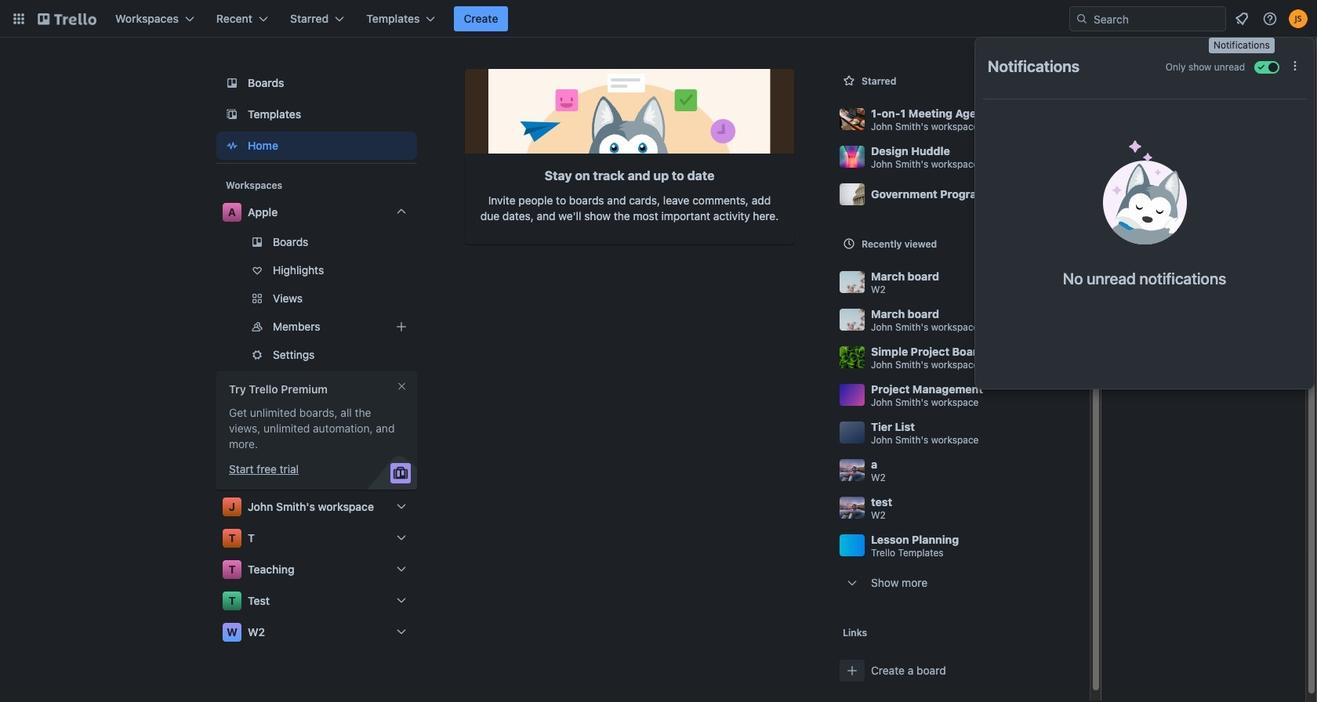 Task type: vqa. For each thing, say whether or not it's contained in the screenshot.
bottom 'Change'
no



Task type: locate. For each thing, give the bounding box(es) containing it.
john smith (johnsmith38824343) image
[[1290, 9, 1309, 28]]

click to star march board. it will show up at the top of your boards list. image
[[1064, 275, 1080, 290]]

template board image
[[223, 105, 242, 124]]

back to home image
[[38, 6, 96, 31]]

home image
[[223, 137, 242, 155]]

add image
[[392, 318, 411, 337]]

tooltip
[[1210, 38, 1275, 53]]

search image
[[1076, 13, 1089, 25]]

taco image
[[1103, 140, 1187, 245]]

Search field
[[1089, 8, 1226, 30]]



Task type: describe. For each thing, give the bounding box(es) containing it.
board image
[[223, 74, 242, 93]]

0 notifications image
[[1233, 9, 1252, 28]]

primary element
[[0, 0, 1318, 38]]

open information menu image
[[1263, 11, 1279, 27]]

click to star project management. it will show up at the top of your boards list. image
[[1064, 388, 1080, 403]]



